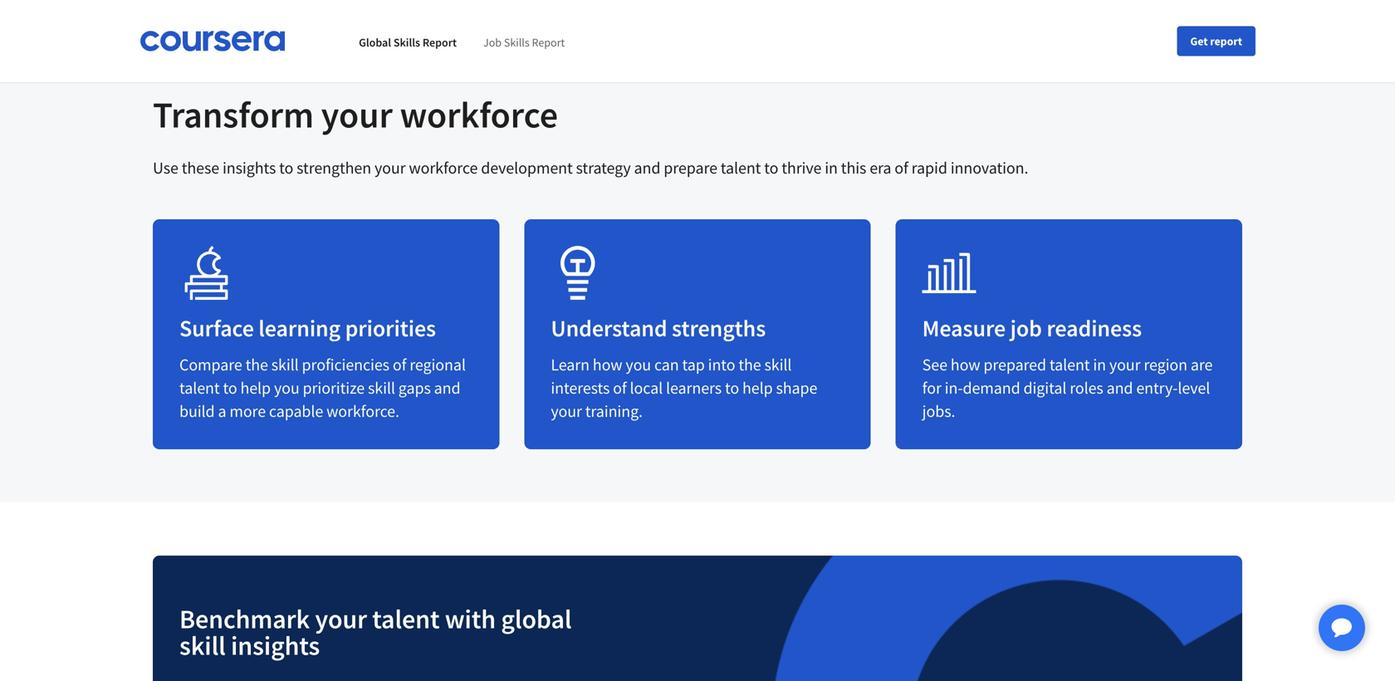 Task type: locate. For each thing, give the bounding box(es) containing it.
and left prepare
[[634, 157, 661, 178]]

to up a at the left of page
[[223, 378, 237, 398]]

this
[[841, 157, 867, 178]]

see
[[923, 354, 948, 375]]

the
[[246, 354, 268, 375], [739, 354, 761, 375]]

understand
[[551, 314, 668, 343]]

learn how you can tap into the skill interests of local learners to help shape your training.
[[551, 354, 818, 422]]

skills for job
[[504, 35, 530, 50]]

regional
[[410, 354, 466, 375]]

measure
[[923, 314, 1006, 343]]

0 horizontal spatial help
[[240, 378, 271, 398]]

prepare
[[664, 157, 718, 178]]

talent
[[721, 157, 761, 178], [1050, 354, 1090, 375], [179, 378, 220, 398], [372, 602, 440, 636]]

of right era
[[895, 157, 909, 178]]

you up local at the left of page
[[626, 354, 651, 375]]

skill
[[271, 354, 299, 375], [765, 354, 792, 375], [368, 378, 395, 398], [179, 629, 226, 662]]

tap
[[682, 354, 705, 375]]

your
[[321, 91, 393, 138], [375, 157, 406, 178], [1110, 354, 1141, 375], [551, 401, 582, 422], [315, 602, 367, 636]]

to
[[279, 157, 293, 178], [764, 157, 779, 178], [223, 378, 237, 398], [725, 378, 739, 398]]

get
[[1191, 34, 1208, 49]]

surface learning priorities
[[179, 314, 436, 343]]

and right roles
[[1107, 378, 1133, 398]]

global skills report
[[359, 35, 457, 50]]

report for global skills report
[[423, 35, 457, 50]]

and inside see how prepared talent in your region are for in-demand digital roles and entry-level jobs.
[[1107, 378, 1133, 398]]

digital
[[1024, 378, 1067, 398]]

how inside learn how you can tap into the skill interests of local learners to help shape your training.
[[593, 354, 623, 375]]

and for surface learning priorities
[[434, 378, 461, 398]]

talent up roles
[[1050, 354, 1090, 375]]

1 horizontal spatial skills
[[504, 35, 530, 50]]

0 horizontal spatial you
[[274, 378, 300, 398]]

how inside see how prepared talent in your region are for in-demand digital roles and entry-level jobs.
[[951, 354, 981, 375]]

report
[[423, 35, 457, 50], [532, 35, 565, 50]]

1 horizontal spatial report
[[532, 35, 565, 50]]

development
[[481, 157, 573, 178]]

and
[[634, 157, 661, 178], [434, 378, 461, 398], [1107, 378, 1133, 398]]

job skills report link
[[483, 35, 565, 50]]

0 vertical spatial of
[[895, 157, 909, 178]]

talent left with on the left bottom
[[372, 602, 440, 636]]

1 horizontal spatial of
[[613, 378, 627, 398]]

how up in-
[[951, 354, 981, 375]]

0 vertical spatial you
[[626, 354, 651, 375]]

help up more
[[240, 378, 271, 398]]

in
[[825, 157, 838, 178], [1094, 354, 1107, 375]]

2 horizontal spatial and
[[1107, 378, 1133, 398]]

surface
[[179, 314, 254, 343]]

how
[[593, 354, 623, 375], [951, 354, 981, 375]]

coursera logo image
[[140, 31, 286, 52]]

0 horizontal spatial skills
[[394, 35, 420, 50]]

how up interests
[[593, 354, 623, 375]]

2 the from the left
[[739, 354, 761, 375]]

help inside learn how you can tap into the skill interests of local learners to help shape your training.
[[743, 378, 773, 398]]

1 horizontal spatial the
[[739, 354, 761, 375]]

skills
[[394, 35, 420, 50], [504, 35, 530, 50]]

transform your workforce
[[153, 91, 558, 138]]

priorities
[[345, 314, 436, 343]]

readiness
[[1047, 314, 1142, 343]]

local
[[630, 378, 663, 398]]

training.
[[585, 401, 643, 422]]

2 vertical spatial of
[[613, 378, 627, 398]]

report
[[1211, 34, 1243, 49]]

skill inside benchmark your talent with global skill insights
[[179, 629, 226, 662]]

skills for global
[[394, 35, 420, 50]]

insights inside benchmark your talent with global skill insights
[[231, 629, 320, 662]]

of inside learn how you can tap into the skill interests of local learners to help shape your training.
[[613, 378, 627, 398]]

workforce
[[400, 91, 558, 138], [409, 157, 478, 178]]

help
[[240, 378, 271, 398], [743, 378, 773, 398]]

in left this
[[825, 157, 838, 178]]

get report
[[1191, 34, 1243, 49]]

report left job
[[423, 35, 457, 50]]

prioritize
[[303, 378, 365, 398]]

1 help from the left
[[240, 378, 271, 398]]

a
[[218, 401, 226, 422]]

talent up build
[[179, 378, 220, 398]]

0 horizontal spatial the
[[246, 354, 268, 375]]

benchmark your talent with global skill insights link
[[146, 549, 1249, 681]]

1 skills from the left
[[394, 35, 420, 50]]

use
[[153, 157, 178, 178]]

2 how from the left
[[951, 354, 981, 375]]

these
[[182, 157, 219, 178]]

1 horizontal spatial in
[[1094, 354, 1107, 375]]

1 vertical spatial you
[[274, 378, 300, 398]]

0 vertical spatial workforce
[[400, 91, 558, 138]]

1 vertical spatial workforce
[[409, 157, 478, 178]]

1 horizontal spatial help
[[743, 378, 773, 398]]

1 vertical spatial insights
[[231, 629, 320, 662]]

global
[[359, 35, 391, 50]]

skills right job
[[504, 35, 530, 50]]

transform
[[153, 91, 314, 138]]

your inside see how prepared talent in your region are for in-demand digital roles and entry-level jobs.
[[1110, 354, 1141, 375]]

of
[[895, 157, 909, 178], [393, 354, 406, 375], [613, 378, 627, 398]]

1 horizontal spatial how
[[951, 354, 981, 375]]

and inside compare the skill proficiencies of regional talent to help you prioritize skill gaps and build a more capable workforce.
[[434, 378, 461, 398]]

skills right global
[[394, 35, 420, 50]]

of up training.
[[613, 378, 627, 398]]

1 report from the left
[[423, 35, 457, 50]]

to down the into
[[725, 378, 739, 398]]

0 horizontal spatial how
[[593, 354, 623, 375]]

region
[[1144, 354, 1188, 375]]

insights
[[223, 157, 276, 178], [231, 629, 320, 662]]

get report button
[[1177, 26, 1256, 56]]

and down regional
[[434, 378, 461, 398]]

job
[[483, 35, 502, 50]]

report right job
[[532, 35, 565, 50]]

you up capable
[[274, 378, 300, 398]]

learning
[[259, 314, 341, 343]]

2 report from the left
[[532, 35, 565, 50]]

1 horizontal spatial you
[[626, 354, 651, 375]]

1 vertical spatial of
[[393, 354, 406, 375]]

1 vertical spatial in
[[1094, 354, 1107, 375]]

0 horizontal spatial in
[[825, 157, 838, 178]]

2 skills from the left
[[504, 35, 530, 50]]

2 help from the left
[[743, 378, 773, 398]]

strategy
[[576, 157, 631, 178]]

help inside compare the skill proficiencies of regional talent to help you prioritize skill gaps and build a more capable workforce.
[[240, 378, 271, 398]]

0 horizontal spatial report
[[423, 35, 457, 50]]

in inside see how prepared talent in your region are for in-demand digital roles and entry-level jobs.
[[1094, 354, 1107, 375]]

strengthen
[[297, 157, 371, 178]]

1 the from the left
[[246, 354, 268, 375]]

benchmark
[[179, 602, 310, 636]]

1 how from the left
[[593, 354, 623, 375]]

0 horizontal spatial and
[[434, 378, 461, 398]]

shape
[[776, 378, 818, 398]]

the right the compare on the bottom of page
[[246, 354, 268, 375]]

era
[[870, 157, 892, 178]]

you
[[626, 354, 651, 375], [274, 378, 300, 398]]

in up roles
[[1094, 354, 1107, 375]]

the right the into
[[739, 354, 761, 375]]

of up gaps at the left bottom of page
[[393, 354, 406, 375]]

help left shape
[[743, 378, 773, 398]]

report for job skills report
[[532, 35, 565, 50]]

global
[[501, 602, 572, 636]]

compare
[[179, 354, 242, 375]]

to left strengthen
[[279, 157, 293, 178]]

job
[[1011, 314, 1042, 343]]

0 horizontal spatial of
[[393, 354, 406, 375]]



Task type: vqa. For each thing, say whether or not it's contained in the screenshot.


Task type: describe. For each thing, give the bounding box(es) containing it.
2 horizontal spatial of
[[895, 157, 909, 178]]

the inside learn how you can tap into the skill interests of local learners to help shape your training.
[[739, 354, 761, 375]]

into
[[708, 354, 736, 375]]

0 vertical spatial in
[[825, 157, 838, 178]]

your inside learn how you can tap into the skill interests of local learners to help shape your training.
[[551, 401, 582, 422]]

prepared
[[984, 354, 1047, 375]]

benchmark your talent with global skill insights
[[179, 602, 572, 662]]

talent inside see how prepared talent in your region are for in-demand digital roles and entry-level jobs.
[[1050, 354, 1090, 375]]

of inside compare the skill proficiencies of regional talent to help you prioritize skill gaps and build a more capable workforce.
[[393, 354, 406, 375]]

proficiencies
[[302, 354, 390, 375]]

more
[[230, 401, 266, 422]]

strengths
[[672, 314, 766, 343]]

can
[[655, 354, 679, 375]]

talent inside benchmark your talent with global skill insights
[[372, 602, 440, 636]]

learners
[[666, 378, 722, 398]]

see how prepared talent in your region are for in-demand digital roles and entry-level jobs.
[[923, 354, 1213, 422]]

job skills report
[[483, 35, 565, 50]]

you inside learn how you can tap into the skill interests of local learners to help shape your training.
[[626, 354, 651, 375]]

you inside compare the skill proficiencies of regional talent to help you prioritize skill gaps and build a more capable workforce.
[[274, 378, 300, 398]]

level
[[1178, 378, 1211, 398]]

build
[[179, 401, 215, 422]]

thrive
[[782, 157, 822, 178]]

to inside compare the skill proficiencies of regional talent to help you prioritize skill gaps and build a more capable workforce.
[[223, 378, 237, 398]]

for
[[923, 378, 942, 398]]

capable
[[269, 401, 323, 422]]

understand strengths
[[551, 314, 766, 343]]

measure job readiness
[[923, 314, 1142, 343]]

demand
[[963, 378, 1021, 398]]

how for understand
[[593, 354, 623, 375]]

are
[[1191, 354, 1213, 375]]

your inside benchmark your talent with global skill insights
[[315, 602, 367, 636]]

talent right prepare
[[721, 157, 761, 178]]

jobs.
[[923, 401, 956, 422]]

innovation.
[[951, 157, 1029, 178]]

gaps
[[399, 378, 431, 398]]

rapid
[[912, 157, 948, 178]]

to left thrive
[[764, 157, 779, 178]]

1 horizontal spatial and
[[634, 157, 661, 178]]

entry-
[[1137, 378, 1178, 398]]

talent inside compare the skill proficiencies of regional talent to help you prioritize skill gaps and build a more capable workforce.
[[179, 378, 220, 398]]

use these insights to strengthen your workforce development strategy and prepare talent to thrive in this era of rapid innovation.
[[153, 157, 1029, 178]]

how for measure
[[951, 354, 981, 375]]

skill inside learn how you can tap into the skill interests of local learners to help shape your training.
[[765, 354, 792, 375]]

the inside compare the skill proficiencies of regional talent to help you prioritize skill gaps and build a more capable workforce.
[[246, 354, 268, 375]]

with
[[445, 602, 496, 636]]

to inside learn how you can tap into the skill interests of local learners to help shape your training.
[[725, 378, 739, 398]]

and for measure job readiness
[[1107, 378, 1133, 398]]

in-
[[945, 378, 963, 398]]

global skills report link
[[359, 35, 457, 50]]

workforce.
[[327, 401, 399, 422]]

0 vertical spatial insights
[[223, 157, 276, 178]]

interests
[[551, 378, 610, 398]]

roles
[[1070, 378, 1104, 398]]

learn
[[551, 354, 590, 375]]

compare the skill proficiencies of regional talent to help you prioritize skill gaps and build a more capable workforce.
[[179, 354, 466, 422]]



